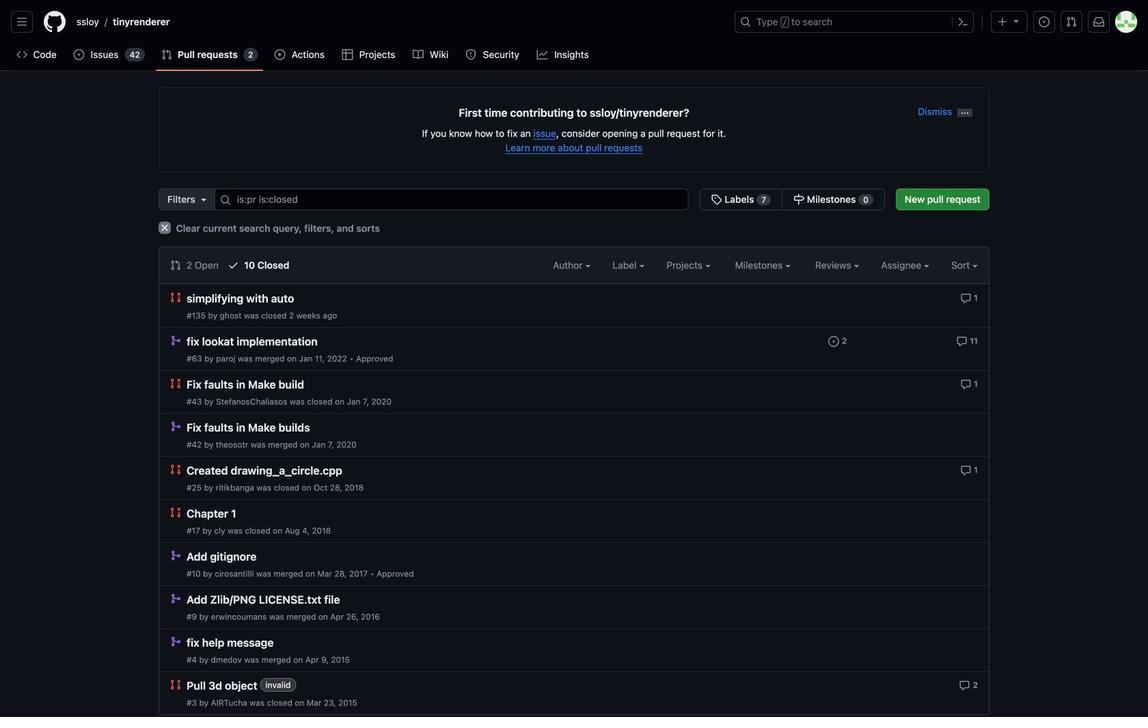 Task type: vqa. For each thing, say whether or not it's contained in the screenshot.
Pull requests element at left
no



Task type: locate. For each thing, give the bounding box(es) containing it.
None search field
[[159, 189, 885, 211]]

triangle down image
[[1011, 15, 1022, 26], [198, 194, 209, 205]]

1 closed pull request image from the top
[[170, 292, 181, 303]]

command palette image
[[958, 16, 969, 27]]

0 vertical spatial triangle down image
[[1011, 15, 1022, 26]]

1 vertical spatial merged pull request image
[[170, 551, 181, 562]]

comment image
[[957, 336, 968, 347], [961, 379, 972, 390], [960, 681, 971, 692]]

1 vertical spatial merged pull request image
[[170, 637, 181, 648]]

1 vertical spatial triangle down image
[[198, 194, 209, 205]]

git pull request image
[[170, 260, 181, 271]]

0 horizontal spatial issue opened image
[[829, 336, 840, 347]]

3 merged pull request image from the top
[[170, 594, 181, 605]]

label image
[[639, 265, 645, 268]]

2 vertical spatial comment image
[[960, 681, 971, 692]]

2 issues element
[[829, 335, 847, 347]]

1 merged pull request image from the top
[[170, 335, 181, 346]]

triangle down image right plus icon
[[1011, 15, 1022, 26]]

tag image
[[711, 194, 722, 205]]

closed pull request image for 2nd comment image from the bottom of the page
[[170, 292, 181, 303]]

2 vertical spatial merged pull request image
[[170, 594, 181, 605]]

git pull request image
[[1067, 16, 1078, 27], [161, 49, 172, 60]]

homepage image
[[44, 11, 66, 33]]

2 closed pull request image from the top
[[170, 378, 181, 389]]

4 closed pull request element from the top
[[170, 507, 181, 519]]

1 vertical spatial git pull request image
[[161, 49, 172, 60]]

1 comment image from the top
[[961, 293, 972, 304]]

0 vertical spatial merged pull request image
[[170, 335, 181, 346]]

0 horizontal spatial triangle down image
[[198, 194, 209, 205]]

notifications image
[[1094, 16, 1105, 27]]

2 merged pull request image from the top
[[170, 637, 181, 648]]

table image
[[342, 49, 353, 60]]

1 merged pull request image from the top
[[170, 422, 181, 432]]

1 vertical spatial comment image
[[961, 465, 972, 476]]

0 vertical spatial git pull request image
[[1067, 16, 1078, 27]]

comment image
[[961, 293, 972, 304], [961, 465, 972, 476]]

closed pull request image
[[170, 292, 181, 303], [170, 378, 181, 389], [170, 465, 181, 476], [170, 508, 181, 519], [170, 680, 181, 691]]

closed pull request element
[[170, 292, 181, 303], [170, 378, 181, 389], [170, 464, 181, 476], [170, 507, 181, 519], [170, 680, 181, 691]]

0 vertical spatial merged pull request image
[[170, 422, 181, 432]]

play image
[[274, 49, 285, 60]]

4 closed pull request image from the top
[[170, 508, 181, 519]]

3 closed pull request element from the top
[[170, 464, 181, 476]]

1 closed pull request element from the top
[[170, 292, 181, 303]]

search image
[[220, 195, 231, 206]]

merged pull request element
[[170, 335, 181, 346], [170, 421, 181, 432], [170, 550, 181, 562], [170, 593, 181, 605], [170, 637, 181, 648]]

1 vertical spatial issue opened image
[[829, 336, 840, 347]]

issue opened image
[[1039, 16, 1050, 27], [829, 336, 840, 347]]

0 vertical spatial comment image
[[957, 336, 968, 347]]

shield image
[[466, 49, 477, 60]]

milestone image
[[794, 194, 805, 205]]

list
[[71, 11, 727, 33]]

closed pull request image for comment icon to the bottom
[[170, 680, 181, 691]]

0 vertical spatial comment image
[[961, 293, 972, 304]]

2 closed pull request element from the top
[[170, 378, 181, 389]]

1 horizontal spatial git pull request image
[[1067, 16, 1078, 27]]

merged pull request image
[[170, 422, 181, 432], [170, 551, 181, 562], [170, 594, 181, 605]]

closed pull request element for comment icon to the bottom
[[170, 680, 181, 691]]

0 horizontal spatial git pull request image
[[161, 49, 172, 60]]

1 vertical spatial comment image
[[961, 379, 972, 390]]

5 closed pull request element from the top
[[170, 680, 181, 691]]

0 vertical spatial issue opened image
[[1039, 16, 1050, 27]]

5 closed pull request image from the top
[[170, 680, 181, 691]]

merged pull request image
[[170, 335, 181, 346], [170, 637, 181, 648]]

triangle down image left search image
[[198, 194, 209, 205]]

git pull request image for issue opened icon
[[161, 49, 172, 60]]



Task type: describe. For each thing, give the bounding box(es) containing it.
assignees image
[[924, 265, 930, 268]]

2 merged pull request element from the top
[[170, 421, 181, 432]]

3 closed pull request image from the top
[[170, 465, 181, 476]]

graph image
[[537, 49, 548, 60]]

1 horizontal spatial issue opened image
[[1039, 16, 1050, 27]]

code image
[[16, 49, 27, 60]]

4 merged pull request element from the top
[[170, 593, 181, 605]]

issue opened image
[[73, 49, 84, 60]]

x image
[[159, 222, 171, 234]]

plus image
[[998, 16, 1009, 27]]

author image
[[586, 265, 591, 268]]

1 merged pull request element from the top
[[170, 335, 181, 346]]

3 merged pull request element from the top
[[170, 550, 181, 562]]

git pull request image for rightmost issue opened image
[[1067, 16, 1078, 27]]

2 comment image from the top
[[961, 465, 972, 476]]

closed pull request element for 2nd comment image from the bottom of the page
[[170, 292, 181, 303]]

2 merged pull request image from the top
[[170, 551, 181, 562]]

5 merged pull request element from the top
[[170, 637, 181, 648]]

check image
[[228, 260, 239, 271]]

issue element
[[700, 189, 885, 211]]

issue opened image inside 2 issues element
[[829, 336, 840, 347]]

1 horizontal spatial triangle down image
[[1011, 15, 1022, 26]]

closed pull request image for middle comment icon
[[170, 378, 181, 389]]

Search all issues text field
[[215, 189, 689, 211]]

Issues search field
[[215, 189, 689, 211]]

book image
[[413, 49, 424, 60]]

closed pull request element for middle comment icon
[[170, 378, 181, 389]]



